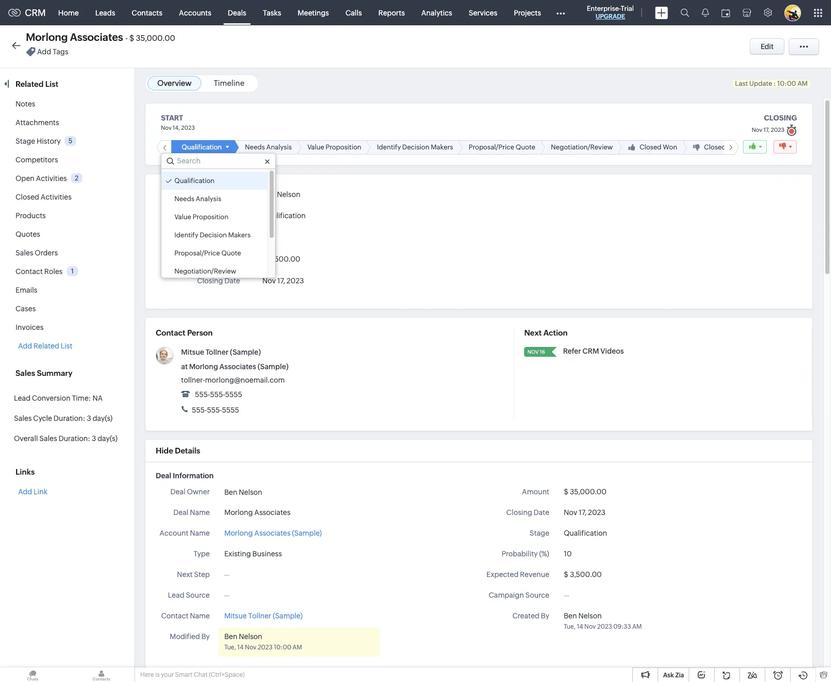 Task type: describe. For each thing, give the bounding box(es) containing it.
0 horizontal spatial probability
[[192, 233, 229, 242]]

(sample) for mitsue tollner (sample) link to the top
[[230, 348, 261, 357]]

add for add related list
[[18, 342, 32, 350]]

next for next action
[[524, 329, 542, 337]]

1 vertical spatial (%)
[[539, 550, 549, 558]]

nelson inside ben nelson tue, 14 nov 2023 10:00 am
[[239, 633, 262, 641]]

existing
[[224, 550, 251, 558]]

1 vertical spatial related
[[34, 342, 59, 350]]

next for next step
[[177, 571, 193, 579]]

morlong associates
[[224, 509, 290, 517]]

1 horizontal spatial crm
[[583, 347, 599, 356]]

home
[[58, 9, 79, 17]]

0 vertical spatial closing
[[197, 277, 223, 285]]

cases
[[16, 305, 36, 313]]

activities for open activities
[[36, 174, 67, 183]]

2023 inside ben nelson tue, 14 nov 2023 10:00 am
[[258, 644, 273, 652]]

1 vertical spatial quote
[[221, 249, 241, 257]]

emails link
[[16, 286, 37, 294]]

closed activities
[[16, 193, 72, 201]]

refer crm videos
[[563, 347, 624, 356]]

0 vertical spatial closing date
[[197, 277, 240, 285]]

account
[[159, 529, 188, 538]]

update
[[749, 80, 772, 87]]

mitsue for the bottommost mitsue tollner (sample) link
[[224, 612, 247, 620]]

1 vertical spatial 17,
[[277, 277, 285, 285]]

0 vertical spatial 555-555-5555
[[194, 391, 242, 399]]

name for account name
[[190, 529, 210, 538]]

1 horizontal spatial makers
[[431, 143, 453, 151]]

meetings link
[[289, 0, 337, 25]]

trial
[[621, 5, 634, 12]]

tollner for the bottommost mitsue tollner (sample) link
[[248, 612, 271, 620]]

2 vertical spatial 17,
[[579, 509, 587, 517]]

sales down cycle
[[39, 435, 57, 443]]

contacts link
[[123, 0, 171, 25]]

name for contact name
[[190, 612, 210, 620]]

meetings
[[298, 9, 329, 17]]

add for add tags
[[37, 48, 51, 56]]

open
[[16, 174, 34, 183]]

nelson inside ben nelson tue, 14 nov 2023 09:33 am
[[578, 612, 602, 620]]

0 vertical spatial related
[[16, 80, 44, 88]]

contact roles link
[[16, 268, 63, 276]]

leads
[[95, 9, 115, 17]]

accounts
[[179, 9, 211, 17]]

1 vertical spatial identify decision makers
[[174, 231, 251, 239]]

ask
[[663, 672, 674, 679]]

0 horizontal spatial proposition
[[193, 213, 229, 221]]

1 horizontal spatial quote
[[516, 143, 535, 151]]

associates for morlong associates (sample)
[[254, 529, 290, 538]]

mitsue tollner (sample) for the bottommost mitsue tollner (sample) link
[[224, 612, 303, 620]]

sales orders
[[16, 249, 58, 257]]

1 horizontal spatial stage
[[220, 212, 240, 220]]

reports link
[[370, 0, 413, 25]]

2023 inside ben nelson tue, 14 nov 2023 09:33 am
[[597, 624, 612, 631]]

create menu element
[[649, 0, 674, 25]]

campaign
[[489, 592, 524, 600]]

here is your smart chat (ctrl+space)
[[140, 672, 245, 679]]

person
[[187, 329, 213, 337]]

0 horizontal spatial stage
[[16, 137, 35, 145]]

morlong for morlong associates (sample)
[[224, 529, 253, 538]]

0 horizontal spatial 3,500.00
[[268, 255, 300, 263]]

14,
[[173, 125, 180, 131]]

overview link
[[157, 79, 192, 87]]

start
[[161, 114, 183, 122]]

last
[[735, 80, 748, 87]]

projects
[[514, 9, 541, 17]]

1 horizontal spatial expected
[[486, 571, 519, 579]]

step
[[194, 571, 210, 579]]

1 vertical spatial 3,500.00
[[570, 571, 602, 579]]

35,000.00 inside morlong associates - $ 35,000.00
[[136, 34, 175, 42]]

cycle
[[33, 415, 52, 423]]

upgrade
[[596, 13, 625, 20]]

business
[[252, 550, 282, 558]]

tollner-morlong@noemail.com link
[[181, 376, 285, 385]]

summary
[[37, 369, 72, 378]]

attachments link
[[16, 119, 59, 127]]

contact for contact person
[[156, 329, 185, 337]]

products link
[[16, 212, 46, 220]]

0 horizontal spatial decision
[[200, 231, 227, 239]]

0 vertical spatial mitsue tollner (sample) link
[[181, 348, 261, 357]]

1 vertical spatial nov 17, 2023
[[564, 509, 605, 517]]

0 horizontal spatial analysis
[[196, 195, 221, 203]]

overall sales duration: 3 day(s)
[[14, 435, 118, 443]]

tasks link
[[255, 0, 289, 25]]

ben nelson tue, 14 nov 2023 10:00 am
[[224, 633, 302, 652]]

deal down search text box
[[201, 190, 216, 198]]

by for modified by
[[201, 633, 210, 641]]

1 vertical spatial date
[[534, 509, 549, 517]]

associates up tollner-morlong@noemail.com
[[219, 363, 256, 371]]

1 vertical spatial 555-555-5555
[[190, 406, 239, 415]]

tue, for modified by
[[224, 644, 236, 652]]

1 horizontal spatial value proposition
[[307, 143, 361, 151]]

:
[[774, 80, 776, 87]]

open activities
[[16, 174, 67, 183]]

analytics link
[[413, 0, 460, 25]]

is
[[155, 672, 160, 679]]

sales orders link
[[16, 249, 58, 257]]

0 horizontal spatial identify
[[174, 231, 198, 239]]

0 vertical spatial identify
[[377, 143, 401, 151]]

nov inside closing nov 17, 2023
[[752, 127, 762, 133]]

morlong associates - $ 35,000.00
[[26, 31, 175, 43]]

mitsue for mitsue tollner (sample) link to the top
[[181, 348, 204, 357]]

(sample) for the bottommost mitsue tollner (sample) link
[[273, 612, 303, 620]]

timeline link
[[214, 79, 244, 87]]

14 for created by
[[577, 624, 583, 631]]

deal up account name
[[173, 509, 188, 517]]

1 horizontal spatial 10:00
[[777, 80, 796, 87]]

quotes
[[16, 230, 40, 239]]

notes link
[[16, 100, 35, 108]]

1 vertical spatial probability (%)
[[502, 550, 549, 558]]

0 horizontal spatial proposal/price
[[174, 249, 220, 257]]

0 horizontal spatial value proposition
[[174, 213, 229, 221]]

day(s) for sales cycle duration: 3 day(s)
[[93, 415, 113, 423]]

deal owner for stage
[[201, 190, 240, 198]]

0 vertical spatial revenue
[[211, 255, 240, 263]]

contacts image
[[69, 668, 134, 683]]

0 vertical spatial expected revenue
[[177, 255, 240, 263]]

1 horizontal spatial value
[[307, 143, 324, 151]]

campaign source
[[489, 592, 549, 600]]

0 vertical spatial proposition
[[326, 143, 361, 151]]

1 vertical spatial value
[[174, 213, 191, 221]]

overview
[[157, 79, 192, 87]]

0 vertical spatial negotiation/review
[[551, 143, 613, 151]]

1 vertical spatial probability
[[502, 550, 538, 558]]

link
[[34, 488, 47, 496]]

attachments
[[16, 119, 59, 127]]

quotes link
[[16, 230, 40, 239]]

closed won
[[640, 143, 677, 151]]

tasks
[[263, 9, 281, 17]]

1 vertical spatial mitsue tollner (sample) link
[[224, 611, 303, 622]]

10:00 inside ben nelson tue, 14 nov 2023 10:00 am
[[274, 644, 291, 652]]

calls
[[346, 9, 362, 17]]

enterprise-trial upgrade
[[587, 5, 634, 20]]

1 horizontal spatial closing date
[[506, 509, 549, 517]]

your
[[161, 672, 174, 679]]

$  35,000.00
[[564, 488, 607, 496]]

chat
[[194, 672, 208, 679]]

accounts link
[[171, 0, 220, 25]]

cases link
[[16, 305, 36, 313]]

deal name
[[173, 509, 210, 517]]

1 vertical spatial negotiation/review
[[174, 268, 236, 275]]

morlong up 'tollner-'
[[189, 363, 218, 371]]

1 vertical spatial $  3,500.00
[[564, 571, 602, 579]]

nov 16
[[527, 349, 545, 355]]

3 for overall sales duration:
[[92, 435, 96, 443]]

0 vertical spatial decision
[[402, 143, 429, 151]]

owner for stage
[[217, 190, 240, 198]]

0 vertical spatial needs analysis
[[245, 143, 292, 151]]

lead for lead source
[[168, 592, 184, 600]]

stage history
[[16, 137, 61, 145]]

2023 inside closing nov 17, 2023
[[771, 127, 785, 133]]

0 vertical spatial am
[[798, 80, 808, 87]]

1 vertical spatial closing
[[506, 509, 532, 517]]

existing business
[[224, 550, 282, 558]]

associates for morlong associates
[[254, 509, 290, 517]]

deals link
[[220, 0, 255, 25]]

1 vertical spatial needs
[[174, 195, 194, 203]]

morlong associates (sample) link for at
[[189, 363, 289, 371]]

0 vertical spatial (%)
[[230, 233, 240, 242]]

1 horizontal spatial identify decision makers
[[377, 143, 453, 151]]

0 horizontal spatial 10
[[262, 233, 270, 242]]

deal information
[[156, 472, 214, 480]]

0 vertical spatial proposal/price quote
[[469, 143, 535, 151]]

smart
[[175, 672, 192, 679]]

Search text field
[[161, 154, 275, 169]]

won
[[663, 143, 677, 151]]

am for modified by
[[293, 644, 302, 652]]

tollner for mitsue tollner (sample) link to the top
[[206, 348, 229, 357]]

0 vertical spatial expected
[[177, 255, 209, 263]]

products
[[16, 212, 46, 220]]

reports
[[378, 9, 405, 17]]

0 horizontal spatial $  3,500.00
[[262, 255, 300, 263]]

next step
[[177, 571, 210, 579]]

0 vertical spatial proposal/price
[[469, 143, 514, 151]]

17, inside closing nov 17, 2023
[[764, 127, 770, 133]]

1 horizontal spatial needs
[[245, 143, 265, 151]]

tollner-morlong@noemail.com
[[181, 376, 285, 385]]

tollner-
[[181, 376, 205, 385]]

duration: for overall sales duration:
[[59, 435, 90, 443]]

(ctrl+space)
[[209, 672, 245, 679]]

hide
[[156, 447, 173, 455]]

closed for closed won
[[640, 143, 662, 151]]

morlong associates (sample) link for account name
[[224, 528, 322, 539]]

0 horizontal spatial needs analysis
[[174, 195, 221, 203]]

analytics
[[421, 9, 452, 17]]

2 horizontal spatial stage
[[530, 529, 549, 538]]

nov inside start nov 14, 2023
[[161, 125, 172, 131]]

0 horizontal spatial proposal/price quote
[[174, 249, 241, 257]]

contact for contact roles
[[16, 268, 43, 276]]

by for created by
[[541, 612, 549, 620]]

0 vertical spatial 5555
[[225, 391, 242, 399]]

create menu image
[[655, 6, 668, 19]]

0 horizontal spatial nov 17, 2023
[[262, 277, 304, 285]]

-
[[125, 34, 128, 42]]

2
[[75, 174, 79, 182]]



Task type: locate. For each thing, give the bounding box(es) containing it.
sales down quotes link
[[16, 249, 33, 257]]

tollner up ben nelson tue, 14 nov 2023 10:00 am
[[248, 612, 271, 620]]

1 horizontal spatial by
[[541, 612, 549, 620]]

source for lead source
[[186, 592, 210, 600]]

closed left the won
[[640, 143, 662, 151]]

09:33
[[613, 624, 631, 631]]

closed left lost
[[704, 143, 726, 151]]

start nov 14, 2023
[[161, 114, 195, 131]]

duration: for sales cycle duration:
[[54, 415, 85, 423]]

0 vertical spatial mitsue tollner (sample)
[[181, 348, 261, 357]]

3 down time:
[[87, 415, 91, 423]]

0 horizontal spatial date
[[224, 277, 240, 285]]

555-
[[195, 391, 210, 399], [210, 391, 225, 399], [192, 406, 207, 415], [207, 406, 222, 415]]

duration: up overall sales duration: 3 day(s)
[[54, 415, 85, 423]]

0 vertical spatial add
[[37, 48, 51, 56]]

information for deal information
[[173, 472, 214, 480]]

1 vertical spatial lead
[[168, 592, 184, 600]]

17,
[[764, 127, 770, 133], [277, 277, 285, 285], [579, 509, 587, 517]]

contact for contact name
[[161, 612, 188, 620]]

ben nelson for morlong associates
[[224, 488, 262, 497]]

contact left person
[[156, 329, 185, 337]]

am
[[798, 80, 808, 87], [632, 624, 642, 631], [293, 644, 302, 652]]

closed lost
[[704, 143, 741, 151]]

chats image
[[0, 668, 65, 683]]

deal owner
[[201, 190, 240, 198], [170, 488, 210, 496]]

list up summary on the bottom of page
[[61, 342, 72, 350]]

source down step
[[186, 592, 210, 600]]

associates for morlong associates - $ 35,000.00
[[70, 31, 123, 43]]

signals image
[[702, 8, 709, 17]]

morlong up morlong associates (sample)
[[224, 509, 253, 517]]

1 horizontal spatial proposal/price quote
[[469, 143, 535, 151]]

0 horizontal spatial ben nelson
[[224, 488, 262, 497]]

0 horizontal spatial makers
[[228, 231, 251, 239]]

1 horizontal spatial nov 17, 2023
[[564, 509, 605, 517]]

contact roles
[[16, 268, 63, 276]]

deal owner down deal information
[[170, 488, 210, 496]]

0 horizontal spatial 10:00
[[274, 644, 291, 652]]

1 horizontal spatial identify
[[377, 143, 401, 151]]

notes
[[16, 100, 35, 108]]

closed for closed activities
[[16, 193, 39, 201]]

14
[[577, 624, 583, 631], [237, 644, 244, 652]]

1 vertical spatial ben nelson
[[224, 488, 262, 497]]

0 horizontal spatial 14
[[237, 644, 244, 652]]

1 vertical spatial information
[[198, 668, 238, 676]]

3 down sales cycle duration: 3 day(s)
[[92, 435, 96, 443]]

sales left summary on the bottom of page
[[16, 369, 35, 378]]

tollner
[[206, 348, 229, 357], [248, 612, 271, 620]]

na
[[92, 394, 103, 403]]

10:00
[[777, 80, 796, 87], [274, 644, 291, 652]]

morlong
[[26, 31, 68, 43], [189, 363, 218, 371], [224, 509, 253, 517], [224, 529, 253, 538]]

modified by
[[170, 633, 210, 641]]

refer crm videos link
[[563, 347, 624, 356]]

0 vertical spatial 35,000.00
[[136, 34, 175, 42]]

lead for lead conversion time: na
[[14, 394, 30, 403]]

information right the smart
[[198, 668, 238, 676]]

source up created by
[[525, 592, 549, 600]]

emails
[[16, 286, 37, 294]]

0 horizontal spatial next
[[177, 571, 193, 579]]

analysis
[[266, 143, 292, 151], [196, 195, 221, 203]]

0 vertical spatial next
[[524, 329, 542, 337]]

1 vertical spatial tollner
[[248, 612, 271, 620]]

0 vertical spatial makers
[[431, 143, 453, 151]]

2 vertical spatial contact
[[161, 612, 188, 620]]

0 vertical spatial 10
[[262, 233, 270, 242]]

3
[[87, 415, 91, 423], [92, 435, 96, 443]]

morlong for morlong associates
[[224, 509, 253, 517]]

source for campaign source
[[525, 592, 549, 600]]

ben inside ben nelson tue, 14 nov 2023 09:33 am
[[564, 612, 577, 620]]

deal down hide
[[156, 472, 171, 480]]

add left tags
[[37, 48, 51, 56]]

associates up business
[[254, 529, 290, 538]]

lead left conversion
[[14, 394, 30, 403]]

1 vertical spatial 35,000.00
[[570, 488, 607, 496]]

stage history link
[[16, 137, 61, 145]]

2 horizontal spatial am
[[798, 80, 808, 87]]

mitsue up ben nelson tue, 14 nov 2023 10:00 am
[[224, 612, 247, 620]]

1 vertical spatial crm
[[583, 347, 599, 356]]

projects link
[[506, 0, 549, 25]]

am inside ben nelson tue, 14 nov 2023 10:00 am
[[293, 644, 302, 652]]

information down details
[[173, 472, 214, 480]]

needs down search text box
[[174, 195, 194, 203]]

1 vertical spatial expected revenue
[[486, 571, 549, 579]]

(sample) for account name's morlong associates (sample) link
[[292, 529, 322, 538]]

type
[[194, 550, 210, 558]]

at morlong associates (sample)
[[181, 363, 289, 371]]

0 vertical spatial analysis
[[266, 143, 292, 151]]

nov 17, 2023
[[262, 277, 304, 285], [564, 509, 605, 517]]

qualification
[[182, 143, 222, 151], [174, 177, 215, 185], [262, 212, 306, 220], [564, 529, 607, 538]]

2 name from the top
[[190, 529, 210, 538]]

owner down search text box
[[217, 190, 240, 198]]

sales for sales summary
[[16, 369, 35, 378]]

day(s) for overall sales duration: 3 day(s)
[[98, 435, 118, 443]]

crm right refer
[[583, 347, 599, 356]]

services
[[469, 9, 497, 17]]

1 vertical spatial makers
[[228, 231, 251, 239]]

0 horizontal spatial negotiation/review
[[174, 268, 236, 275]]

1 vertical spatial 3
[[92, 435, 96, 443]]

closed
[[640, 143, 662, 151], [704, 143, 726, 151], [16, 193, 39, 201]]

1 vertical spatial name
[[190, 529, 210, 538]]

deals
[[228, 9, 246, 17]]

2 source from the left
[[525, 592, 549, 600]]

2 vertical spatial name
[[190, 612, 210, 620]]

am for created by
[[632, 624, 642, 631]]

competitors link
[[16, 156, 58, 164]]

1 vertical spatial 10
[[564, 550, 572, 558]]

nov inside ben nelson tue, 14 nov 2023 10:00 am
[[245, 644, 256, 652]]

activities for closed activities
[[41, 193, 72, 201]]

name up modified by
[[190, 612, 210, 620]]

contact name
[[161, 612, 210, 620]]

3 for sales cycle duration:
[[87, 415, 91, 423]]

morlong inside morlong associates (sample) link
[[224, 529, 253, 538]]

0 horizontal spatial value
[[174, 213, 191, 221]]

add down invoices
[[18, 342, 32, 350]]

morlong for morlong associates - $ 35,000.00
[[26, 31, 68, 43]]

by right modified on the left bottom of the page
[[201, 633, 210, 641]]

$
[[129, 34, 134, 42], [262, 255, 267, 263], [564, 488, 568, 496], [564, 571, 568, 579]]

related up notes link in the top left of the page
[[16, 80, 44, 88]]

related
[[16, 80, 44, 88], [34, 342, 59, 350]]

add related list
[[18, 342, 72, 350]]

1 vertical spatial revenue
[[520, 571, 549, 579]]

0 vertical spatial list
[[45, 80, 58, 88]]

35,000.00
[[136, 34, 175, 42], [570, 488, 607, 496]]

1 horizontal spatial am
[[632, 624, 642, 631]]

tue, inside ben nelson tue, 14 nov 2023 09:33 am
[[564, 624, 576, 631]]

account name
[[159, 529, 210, 538]]

1 source from the left
[[186, 592, 210, 600]]

closed for closed lost
[[704, 143, 726, 151]]

expected
[[177, 255, 209, 263], [486, 571, 519, 579]]

owner
[[217, 190, 240, 198], [187, 488, 210, 496]]

overall
[[14, 435, 38, 443]]

sales left cycle
[[14, 415, 32, 423]]

activities
[[36, 174, 67, 183], [41, 193, 72, 201]]

0 horizontal spatial probability (%)
[[192, 233, 240, 242]]

sales for sales cycle duration: 3 day(s)
[[14, 415, 32, 423]]

contact up emails link
[[16, 268, 43, 276]]

1 vertical spatial expected
[[486, 571, 519, 579]]

list down add tags
[[45, 80, 58, 88]]

0 vertical spatial morlong associates (sample) link
[[189, 363, 289, 371]]

amount
[[522, 488, 549, 496]]

14 for modified by
[[237, 644, 244, 652]]

hide details link
[[156, 447, 200, 455]]

morlong@noemail.com
[[205, 376, 285, 385]]

1 vertical spatial value proposition
[[174, 213, 229, 221]]

0 vertical spatial 3
[[87, 415, 91, 423]]

mitsue tollner (sample) up ben nelson tue, 14 nov 2023 10:00 am
[[224, 612, 303, 620]]

details
[[175, 447, 200, 455]]

0 vertical spatial 3,500.00
[[268, 255, 300, 263]]

negotiation/review
[[551, 143, 613, 151], [174, 268, 236, 275]]

time:
[[72, 394, 91, 403]]

1 vertical spatial morlong associates (sample) link
[[224, 528, 322, 539]]

next up nov 16 at the right
[[524, 329, 542, 337]]

description information
[[156, 668, 238, 676]]

0 vertical spatial value proposition
[[307, 143, 361, 151]]

1 horizontal spatial negotiation/review
[[551, 143, 613, 151]]

closed activities link
[[16, 193, 72, 201]]

3 name from the top
[[190, 612, 210, 620]]

0 horizontal spatial list
[[45, 80, 58, 88]]

1 vertical spatial proposition
[[193, 213, 229, 221]]

1 vertical spatial duration:
[[59, 435, 90, 443]]

morlong up existing
[[224, 529, 253, 538]]

add left the 'link'
[[18, 488, 32, 496]]

signals element
[[696, 0, 715, 25]]

owner for deal name
[[187, 488, 210, 496]]

date
[[224, 277, 240, 285], [534, 509, 549, 517]]

1 horizontal spatial decision
[[402, 143, 429, 151]]

lead up contact name
[[168, 592, 184, 600]]

decision
[[402, 143, 429, 151], [200, 231, 227, 239]]

0 horizontal spatial closed
[[16, 193, 39, 201]]

1 horizontal spatial source
[[525, 592, 549, 600]]

refer
[[563, 347, 581, 356]]

14 inside ben nelson tue, 14 nov 2023 10:00 am
[[237, 644, 244, 652]]

by right created
[[541, 612, 549, 620]]

sales summary
[[16, 369, 72, 378]]

0 vertical spatial lead
[[14, 394, 30, 403]]

14 up (ctrl+space)
[[237, 644, 244, 652]]

1 horizontal spatial list
[[61, 342, 72, 350]]

mitsue up at
[[181, 348, 204, 357]]

1 horizontal spatial date
[[534, 509, 549, 517]]

2023
[[181, 125, 195, 131], [771, 127, 785, 133], [287, 277, 304, 285], [588, 509, 605, 517], [597, 624, 612, 631], [258, 644, 273, 652]]

0 horizontal spatial revenue
[[211, 255, 240, 263]]

ben nelson for qualification
[[262, 191, 300, 199]]

closed down open
[[16, 193, 39, 201]]

(sample)
[[230, 348, 261, 357], [258, 363, 289, 371], [292, 529, 322, 538], [273, 612, 303, 620]]

1 vertical spatial analysis
[[196, 195, 221, 203]]

0 horizontal spatial am
[[293, 644, 302, 652]]

morlong associates (sample) link up business
[[224, 528, 322, 539]]

duration: down sales cycle duration: 3 day(s)
[[59, 435, 90, 443]]

deal owner down search text box
[[201, 190, 240, 198]]

0 horizontal spatial mitsue
[[181, 348, 204, 357]]

deal down deal information
[[170, 488, 185, 496]]

14 inside ben nelson tue, 14 nov 2023 09:33 am
[[577, 624, 583, 631]]

0 vertical spatial stage
[[16, 137, 35, 145]]

2 vertical spatial stage
[[530, 529, 549, 538]]

enterprise-
[[587, 5, 621, 12]]

modified
[[170, 633, 200, 641]]

search element
[[674, 0, 696, 25]]

conversion
[[32, 394, 70, 403]]

closing nov 17, 2023
[[752, 114, 797, 133]]

tue, for created by
[[564, 624, 576, 631]]

sales for sales orders
[[16, 249, 33, 257]]

1 horizontal spatial needs analysis
[[245, 143, 292, 151]]

contact
[[16, 268, 43, 276], [156, 329, 185, 337], [161, 612, 188, 620]]

orders
[[35, 249, 58, 257]]

0 vertical spatial duration:
[[54, 415, 85, 423]]

mitsue tollner (sample) link up at morlong associates (sample)
[[181, 348, 261, 357]]

action
[[543, 329, 568, 337]]

1 horizontal spatial lead
[[168, 592, 184, 600]]

name for deal name
[[190, 509, 210, 517]]

1 vertical spatial contact
[[156, 329, 185, 337]]

1 horizontal spatial proposal/price
[[469, 143, 514, 151]]

leads link
[[87, 0, 123, 25]]

associates up morlong associates (sample)
[[254, 509, 290, 517]]

ben inside ben nelson tue, 14 nov 2023 10:00 am
[[224, 633, 237, 641]]

16
[[540, 349, 545, 355]]

nov inside ben nelson tue, 14 nov 2023 09:33 am
[[584, 624, 596, 631]]

associates down leads link
[[70, 31, 123, 43]]

contact person
[[156, 329, 213, 337]]

1 vertical spatial 5555
[[222, 406, 239, 415]]

created by
[[512, 612, 549, 620]]

makers
[[431, 143, 453, 151], [228, 231, 251, 239]]

created
[[512, 612, 539, 620]]

next left step
[[177, 571, 193, 579]]

$ inside morlong associates - $ 35,000.00
[[129, 34, 134, 42]]

hide details
[[156, 447, 200, 455]]

probability (%)
[[192, 233, 240, 242], [502, 550, 549, 558]]

owner down deal information
[[187, 488, 210, 496]]

1 horizontal spatial owner
[[217, 190, 240, 198]]

0 vertical spatial crm
[[25, 7, 46, 18]]

search image
[[681, 8, 689, 17]]

1 vertical spatial 10:00
[[274, 644, 291, 652]]

contacts
[[132, 9, 162, 17]]

activities up closed activities link
[[36, 174, 67, 183]]

information for description information
[[198, 668, 238, 676]]

14 left the 09:33
[[577, 624, 583, 631]]

at
[[181, 363, 188, 371]]

tue,
[[564, 624, 576, 631], [224, 644, 236, 652]]

history
[[37, 137, 61, 145]]

0 horizontal spatial (%)
[[230, 233, 240, 242]]

0 vertical spatial 17,
[[764, 127, 770, 133]]

1 horizontal spatial mitsue
[[224, 612, 247, 620]]

needs analysis
[[245, 143, 292, 151], [174, 195, 221, 203]]

1 horizontal spatial expected revenue
[[486, 571, 549, 579]]

services link
[[460, 0, 506, 25]]

ben
[[262, 191, 275, 199], [224, 488, 237, 497], [564, 612, 577, 620], [224, 633, 237, 641]]

mitsue tollner (sample) link up ben nelson tue, 14 nov 2023 10:00 am
[[224, 611, 303, 622]]

needs up search text box
[[245, 143, 265, 151]]

deal owner for deal name
[[170, 488, 210, 496]]

links
[[16, 468, 35, 477]]

morlong up add tags
[[26, 31, 68, 43]]

tue, inside ben nelson tue, 14 nov 2023 10:00 am
[[224, 644, 236, 652]]

crm left home link
[[25, 7, 46, 18]]

0 vertical spatial needs
[[245, 143, 265, 151]]

add tags
[[37, 48, 68, 56]]

name up account name
[[190, 509, 210, 517]]

tollner up at morlong associates (sample)
[[206, 348, 229, 357]]

associates inside morlong associates (sample) link
[[254, 529, 290, 538]]

2023 inside start nov 14, 2023
[[181, 125, 195, 131]]

mitsue tollner (sample) up at morlong associates (sample)
[[181, 348, 261, 357]]

calendar image
[[721, 9, 730, 17]]

1 horizontal spatial revenue
[[520, 571, 549, 579]]

add for add link
[[18, 488, 32, 496]]

add
[[37, 48, 51, 56], [18, 342, 32, 350], [18, 488, 32, 496]]

0 horizontal spatial crm
[[25, 7, 46, 18]]

am inside ben nelson tue, 14 nov 2023 09:33 am
[[632, 624, 642, 631]]

contact up modified on the left bottom of the page
[[161, 612, 188, 620]]

morlong associates (sample) link up tollner-morlong@noemail.com
[[189, 363, 289, 371]]

1 vertical spatial closing date
[[506, 509, 549, 517]]

1 horizontal spatial 35,000.00
[[570, 488, 607, 496]]

1 vertical spatial stage
[[220, 212, 240, 220]]

mitsue tollner (sample) for mitsue tollner (sample) link to the top
[[181, 348, 261, 357]]

name up type
[[190, 529, 210, 538]]

0 horizontal spatial tue,
[[224, 644, 236, 652]]

1 name from the top
[[190, 509, 210, 517]]

roles
[[44, 268, 63, 276]]

1 horizontal spatial analysis
[[266, 143, 292, 151]]

related down invoices link
[[34, 342, 59, 350]]

activities down open activities link
[[41, 193, 72, 201]]

1 vertical spatial mitsue tollner (sample)
[[224, 612, 303, 620]]



Task type: vqa. For each thing, say whether or not it's contained in the screenshot.
Zia dropdown button
no



